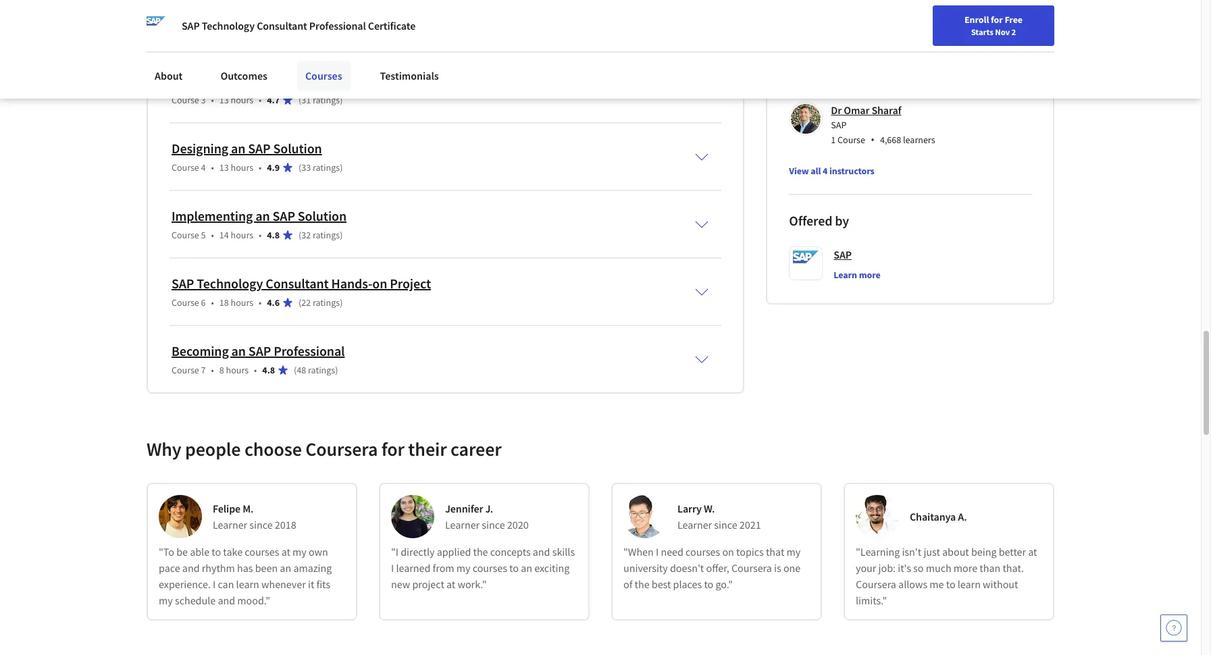 Task type: locate. For each thing, give the bounding box(es) containing it.
learners inside dr omar sharaf sap 1 course • 4,668 learners
[[903, 134, 935, 146]]

• down implementing an sap solution
[[259, 229, 262, 241]]

sap
[[182, 19, 200, 32], [172, 72, 194, 89], [831, 119, 847, 131], [248, 140, 271, 157], [273, 207, 295, 224], [834, 248, 852, 261], [172, 275, 194, 292], [248, 342, 271, 359]]

to inside "when i need courses on topics that my university doesn't offer, coursera is one of the best places to go."
[[704, 578, 714, 591]]

my
[[293, 545, 307, 559], [787, 545, 801, 559], [457, 561, 471, 575], [159, 594, 173, 607]]

course left 5
[[172, 229, 199, 241]]

professional for sap
[[274, 342, 345, 359]]

sap down dr
[[831, 119, 847, 131]]

2 horizontal spatial since
[[714, 518, 737, 532]]

None search field
[[193, 8, 517, 35]]

go."
[[716, 578, 733, 591]]

3 since from the left
[[714, 518, 737, 532]]

4 right all
[[823, 165, 828, 177]]

customer
[[197, 72, 252, 89]]

1 vertical spatial technology
[[197, 275, 263, 292]]

course for understanding the enterprise systems environment
[[172, 26, 199, 38]]

( right 4.9
[[299, 161, 301, 174]]

• right 6
[[211, 297, 214, 309]]

learner inside "felipe m. learner since 2018"
[[213, 518, 247, 532]]

by
[[835, 212, 849, 229]]

2 inside enroll for free starts nov 2
[[1012, 26, 1016, 37]]

to right me
[[946, 578, 956, 591]]

has
[[237, 561, 253, 575]]

course for designing an sap solution
[[172, 161, 199, 174]]

4.7 left 79
[[267, 26, 280, 38]]

on left project
[[372, 275, 387, 292]]

technology for sap technology consultant  professional certificate
[[202, 19, 255, 32]]

miguel alcobia
[[831, 41, 897, 55]]

0 vertical spatial 4.7
[[267, 26, 280, 38]]

hours for becoming an sap professional
[[226, 364, 249, 376]]

more right learn on the top of the page
[[859, 269, 881, 281]]

hours for sap customer engagement and discovery
[[231, 94, 253, 106]]

to left go."
[[704, 578, 714, 591]]

) down hands-
[[340, 297, 343, 309]]

• down 'outcomes'
[[259, 94, 262, 106]]

hours right 11
[[231, 26, 253, 38]]

sap down 4.9
[[273, 207, 295, 224]]

outcomes
[[221, 69, 267, 82]]

0 vertical spatial on
[[372, 275, 387, 292]]

learner down jennifer
[[445, 518, 480, 532]]

22
[[301, 297, 311, 309]]

been
[[255, 561, 278, 575]]

hours right 14
[[231, 229, 253, 241]]

learn
[[834, 269, 857, 281]]

ratings for sap customer engagement and discovery
[[313, 94, 340, 106]]

0 horizontal spatial on
[[372, 275, 387, 292]]

13 for customer
[[219, 94, 229, 106]]

"when i need courses on topics that my university doesn't offer, coursera is one of the best places to go."
[[624, 545, 801, 591]]

professional for consultant
[[309, 19, 366, 32]]

2018
[[275, 518, 296, 532]]

all
[[811, 165, 821, 177]]

sap technology consultant hands-on project link
[[172, 275, 431, 292]]

chaitanya
[[910, 510, 956, 524]]

alcobia
[[864, 41, 897, 55]]

courses
[[305, 69, 342, 82]]

courses up offer,
[[686, 545, 720, 559]]

technology up 18
[[197, 275, 263, 292]]

able
[[190, 545, 210, 559]]

learners right 4,668
[[903, 134, 935, 146]]

2 learner from the left
[[445, 518, 480, 532]]

) for sap technology consultant hands-on project
[[340, 297, 343, 309]]

0 horizontal spatial for
[[382, 437, 405, 461]]

since inside larry w. learner since 2021
[[714, 518, 737, 532]]

on for courses
[[722, 545, 734, 559]]

about link
[[147, 61, 191, 91]]

( down engagement
[[299, 94, 301, 106]]

• left 11
[[211, 26, 214, 38]]

at down the from
[[447, 578, 456, 591]]

doesn't
[[670, 561, 704, 575]]

for up nov
[[991, 14, 1003, 26]]

learn more button
[[834, 268, 881, 282]]

people
[[185, 437, 241, 461]]

technology
[[202, 19, 255, 32], [197, 275, 263, 292]]

1 13 from the top
[[219, 94, 229, 106]]

13 down designing an sap solution
[[219, 161, 229, 174]]

sap up course 6 • 18 hours •
[[172, 275, 194, 292]]

at for better
[[1028, 545, 1037, 559]]

technology for sap technology consultant hands-on project
[[197, 275, 263, 292]]

i left need
[[656, 545, 659, 559]]

an up whenever
[[280, 561, 291, 575]]

course down designing
[[172, 161, 199, 174]]

at down 2018
[[281, 545, 290, 559]]

4.8 down implementing an sap solution
[[267, 229, 280, 241]]

solution up 33 on the left top of page
[[273, 140, 322, 157]]

0 vertical spatial for
[[991, 14, 1003, 26]]

0 vertical spatial 13
[[219, 94, 229, 106]]

learn down than
[[958, 578, 981, 591]]

consultant
[[257, 19, 307, 32], [266, 275, 329, 292]]

since inside "felipe m. learner since 2018"
[[250, 518, 273, 532]]

4.8 for professional
[[262, 364, 275, 376]]

i inside "i directly applied the concepts and skills i learned from my courses to an exciting new project at work."
[[391, 561, 394, 575]]

concepts
[[490, 545, 531, 559]]

since inside jennifer j. learner since 2020
[[482, 518, 505, 532]]

ratings for designing an sap solution
[[313, 161, 340, 174]]

since down j. at the bottom
[[482, 518, 505, 532]]

4.8 for solution
[[267, 229, 280, 241]]

course 2 • 11 hours •
[[172, 26, 262, 38]]

• right 3
[[211, 94, 214, 106]]

i left can
[[213, 578, 216, 591]]

2 left 11
[[201, 26, 206, 38]]

( down sap technology consultant hands-on project link at the top of page
[[299, 297, 301, 309]]

ratings right 33 on the left top of page
[[313, 161, 340, 174]]

becoming an sap professional
[[172, 342, 345, 359]]

2 learn from the left
[[958, 578, 981, 591]]

and inside "i directly applied the concepts and skills i learned from my courses to an exciting new project at work."
[[533, 545, 550, 559]]

the right of
[[635, 578, 650, 591]]

take
[[223, 545, 243, 559]]

learner inside jennifer j. learner since 2020
[[445, 518, 480, 532]]

course left 3
[[172, 94, 199, 106]]

course 6 • 18 hours •
[[172, 297, 262, 309]]

learner for jennifer
[[445, 518, 480, 532]]

experience.
[[159, 578, 211, 591]]

more down the about
[[954, 561, 978, 575]]

4.7 down sap customer engagement and discovery
[[267, 94, 280, 106]]

ratings right 48
[[308, 364, 335, 376]]

since for w.
[[714, 518, 737, 532]]

1 vertical spatial 4.7
[[267, 94, 280, 106]]

learner down larry
[[678, 518, 712, 532]]

designing
[[172, 140, 228, 157]]

about
[[942, 545, 969, 559]]

1 horizontal spatial 2
[[1012, 26, 1016, 37]]

skills
[[552, 545, 575, 559]]

ratings right 79
[[313, 26, 340, 38]]

1 vertical spatial 13
[[219, 161, 229, 174]]

learn for more
[[958, 578, 981, 591]]

learner down felipe
[[213, 518, 247, 532]]

an down 4.9
[[256, 207, 270, 224]]

0 horizontal spatial courses
[[245, 545, 279, 559]]

my inside "i directly applied the concepts and skills i learned from my courses to an exciting new project at work."
[[457, 561, 471, 575]]

•
[[211, 26, 214, 38], [259, 26, 262, 38], [211, 94, 214, 106], [259, 94, 262, 106], [871, 132, 875, 147], [211, 161, 214, 174], [259, 161, 262, 174], [211, 229, 214, 241], [259, 229, 262, 241], [211, 297, 214, 309], [259, 297, 262, 309], [211, 364, 214, 376], [254, 364, 257, 376]]

technology up "outcomes" link
[[202, 19, 255, 32]]

w.
[[704, 502, 715, 515]]

• left 4,668
[[871, 132, 875, 147]]

learn more
[[834, 269, 881, 281]]

hours for understanding the enterprise systems environment
[[231, 26, 253, 38]]

5
[[201, 229, 206, 241]]

2 vertical spatial the
[[635, 578, 650, 591]]

13
[[219, 94, 229, 106], [219, 161, 229, 174]]

more inside button
[[859, 269, 881, 281]]

free
[[1005, 14, 1023, 26]]

2 13 from the top
[[219, 161, 229, 174]]

ratings right "32"
[[313, 229, 340, 241]]

better
[[999, 545, 1026, 559]]

an for designing
[[231, 140, 245, 157]]

coursera inside "when i need courses on topics that my university doesn't offer, coursera is one of the best places to go."
[[732, 561, 772, 575]]

0 horizontal spatial coursera
[[306, 437, 378, 461]]

omar
[[844, 103, 870, 117]]

1 since from the left
[[250, 518, 273, 532]]

project
[[412, 578, 444, 591]]

just
[[924, 545, 940, 559]]

new
[[391, 578, 410, 591]]

0 horizontal spatial more
[[859, 269, 881, 281]]

• right 7
[[211, 364, 214, 376]]

an down concepts
[[521, 561, 532, 575]]

to inside "i directly applied the concepts and skills i learned from my courses to an exciting new project at work."
[[509, 561, 519, 575]]

0 vertical spatial i
[[656, 545, 659, 559]]

(
[[299, 26, 301, 38], [299, 94, 301, 106], [299, 161, 301, 174], [299, 229, 301, 241], [299, 297, 301, 309], [294, 364, 297, 376]]

since down the m.
[[250, 518, 273, 532]]

0 horizontal spatial learner
[[213, 518, 247, 532]]

i down "i
[[391, 561, 394, 575]]

1 vertical spatial learners
[[903, 134, 935, 146]]

0 vertical spatial professional
[[309, 19, 366, 32]]

( down enterprise
[[299, 26, 301, 38]]

0 vertical spatial more
[[859, 269, 881, 281]]

my inside "when i need courses on topics that my university doesn't offer, coursera is one of the best places to go."
[[787, 545, 801, 559]]

0 vertical spatial learners
[[903, 9, 935, 22]]

course right sap image
[[172, 26, 199, 38]]

hours for designing an sap solution
[[231, 161, 253, 174]]

at right better at the bottom of page
[[1028, 545, 1037, 559]]

at inside the "to be able to take courses at my own pace and rhythm has been an amazing experience. i can learn whenever it fits my schedule and mood."
[[281, 545, 290, 559]]

for left their
[[382, 437, 405, 461]]

( for implementing an sap solution
[[299, 229, 301, 241]]

the left enterprise
[[260, 5, 279, 22]]

4.8 down becoming an sap professional
[[262, 364, 275, 376]]

ratings right 22
[[313, 297, 340, 309]]

1 vertical spatial 4.8
[[262, 364, 275, 376]]

1 learner from the left
[[213, 518, 247, 532]]

1 horizontal spatial the
[[473, 545, 488, 559]]

0 vertical spatial solution
[[273, 140, 322, 157]]

work."
[[458, 578, 487, 591]]

mood."
[[237, 594, 270, 607]]

( 31 ratings )
[[299, 94, 343, 106]]

solution
[[273, 140, 322, 157], [298, 207, 347, 224]]

18
[[219, 297, 229, 309]]

1 horizontal spatial learner
[[445, 518, 480, 532]]

2 learners from the top
[[903, 134, 935, 146]]

best
[[652, 578, 671, 591]]

offered
[[789, 212, 833, 229]]

consultant for hands-
[[266, 275, 329, 292]]

4 inside button
[[823, 165, 828, 177]]

learn down has at the bottom left of page
[[236, 578, 259, 591]]

one
[[784, 561, 801, 575]]

me
[[930, 578, 944, 591]]

sap up course 3 • 13 hours •
[[172, 72, 194, 89]]

an up course 7 • 8 hours •
[[231, 342, 246, 359]]

learner inside larry w. learner since 2021
[[678, 518, 712, 532]]

0 horizontal spatial since
[[250, 518, 273, 532]]

1 vertical spatial on
[[722, 545, 734, 559]]

allows
[[899, 578, 928, 591]]

ratings for implementing an sap solution
[[313, 229, 340, 241]]

and up exciting
[[533, 545, 550, 559]]

since down 'w.'
[[714, 518, 737, 532]]

( for designing an sap solution
[[299, 161, 301, 174]]

the right applied
[[473, 545, 488, 559]]

without
[[983, 578, 1018, 591]]

( down becoming an sap professional
[[294, 364, 297, 376]]

2 horizontal spatial courses
[[686, 545, 720, 559]]

0 vertical spatial 4.8
[[267, 229, 280, 241]]

hours right 8
[[226, 364, 249, 376]]

1 vertical spatial solution
[[298, 207, 347, 224]]

4.7 for engagement
[[267, 94, 280, 106]]

felipe m. learner since 2018
[[213, 502, 296, 532]]

ratings for understanding the enterprise systems environment
[[313, 26, 340, 38]]

i inside the "to be able to take courses at my own pace and rhythm has been an amazing experience. i can learn whenever it fits my schedule and mood."
[[213, 578, 216, 591]]

• right 5
[[211, 229, 214, 241]]

schedule
[[175, 594, 216, 607]]

"i directly applied the concepts and skills i learned from my courses to an exciting new project at work."
[[391, 545, 575, 591]]

1 horizontal spatial learn
[[958, 578, 981, 591]]

1 horizontal spatial i
[[391, 561, 394, 575]]

course left 7
[[172, 364, 199, 376]]

1 4.7 from the top
[[267, 26, 280, 38]]

2 vertical spatial i
[[213, 578, 216, 591]]

1 learn from the left
[[236, 578, 259, 591]]

than
[[980, 561, 1001, 575]]

on inside "when i need courses on topics that my university doesn't offer, coursera is one of the best places to go."
[[722, 545, 734, 559]]

0 vertical spatial consultant
[[257, 19, 307, 32]]

2 since from the left
[[482, 518, 505, 532]]

1 horizontal spatial for
[[991, 14, 1003, 26]]

learner
[[213, 518, 247, 532], [445, 518, 480, 532], [678, 518, 712, 532]]

and
[[330, 72, 352, 89], [533, 545, 550, 559], [182, 561, 200, 575], [218, 594, 235, 607]]

6
[[201, 297, 206, 309]]

) down the understanding the enterprise systems environment
[[340, 26, 343, 38]]

sap customer engagement and discovery
[[172, 72, 410, 89]]

since for m.
[[250, 518, 273, 532]]

to down concepts
[[509, 561, 519, 575]]

11
[[219, 26, 229, 38]]

( for understanding the enterprise systems environment
[[299, 26, 301, 38]]

solution up ( 32 ratings )
[[298, 207, 347, 224]]

3
[[201, 94, 206, 106]]

certificate
[[368, 19, 416, 32]]

2 horizontal spatial i
[[656, 545, 659, 559]]

course right 1
[[838, 134, 865, 146]]

on up offer,
[[722, 545, 734, 559]]

2 horizontal spatial learner
[[678, 518, 712, 532]]

1 horizontal spatial courses
[[473, 561, 507, 575]]

3 learner from the left
[[678, 518, 712, 532]]

from
[[433, 561, 454, 575]]

1 vertical spatial i
[[391, 561, 394, 575]]

my up one
[[787, 545, 801, 559]]

1 vertical spatial the
[[473, 545, 488, 559]]

learn inside "learning isn't just about being better at your job: it's so much more than that. coursera allows me to learn without limits."
[[958, 578, 981, 591]]

courses up "been"
[[245, 545, 279, 559]]

courses up work." on the left bottom of page
[[473, 561, 507, 575]]

1 vertical spatial more
[[954, 561, 978, 575]]

4 down designing
[[201, 161, 206, 174]]

learners right 5,189
[[903, 9, 935, 22]]

( down implementing an sap solution link
[[299, 229, 301, 241]]

1 horizontal spatial on
[[722, 545, 734, 559]]

about
[[155, 69, 183, 82]]

applied
[[437, 545, 471, 559]]

1 horizontal spatial 4
[[823, 165, 828, 177]]

dr
[[831, 103, 842, 117]]

1 vertical spatial coursera
[[732, 561, 772, 575]]

• right 11
[[259, 26, 262, 38]]

2 vertical spatial coursera
[[856, 578, 896, 591]]

0 vertical spatial technology
[[202, 19, 255, 32]]

) for becoming an sap professional
[[335, 364, 338, 376]]

) right 48
[[335, 364, 338, 376]]

1 vertical spatial consultant
[[266, 275, 329, 292]]

0 horizontal spatial learn
[[236, 578, 259, 591]]

2 4.7 from the top
[[267, 94, 280, 106]]

learn
[[236, 578, 259, 591], [958, 578, 981, 591]]

2 horizontal spatial at
[[1028, 545, 1037, 559]]

0 vertical spatial coursera
[[306, 437, 378, 461]]

2 horizontal spatial coursera
[[856, 578, 896, 591]]

4.7 for enterprise
[[267, 26, 280, 38]]

0 horizontal spatial at
[[281, 545, 290, 559]]

0 vertical spatial the
[[260, 5, 279, 22]]

2 horizontal spatial the
[[635, 578, 650, 591]]

since for j.
[[482, 518, 505, 532]]

1 horizontal spatial since
[[482, 518, 505, 532]]

courses inside "when i need courses on topics that my university doesn't offer, coursera is one of the best places to go."
[[686, 545, 720, 559]]

13 down customer
[[219, 94, 229, 106]]

0 horizontal spatial i
[[213, 578, 216, 591]]

1 vertical spatial professional
[[274, 342, 345, 359]]

show notifications image
[[1019, 17, 1035, 33]]

of
[[624, 578, 633, 591]]

) right "32"
[[340, 229, 343, 241]]

1 horizontal spatial coursera
[[732, 561, 772, 575]]

1 horizontal spatial at
[[447, 578, 456, 591]]

hours down designing an sap solution
[[231, 161, 253, 174]]

at inside "learning isn't just about being better at your job: it's so much more than that. coursera allows me to learn without limits."
[[1028, 545, 1037, 559]]

my up work." on the left bottom of page
[[457, 561, 471, 575]]

0 horizontal spatial the
[[260, 5, 279, 22]]

• left 4.6
[[259, 297, 262, 309]]

1 horizontal spatial more
[[954, 561, 978, 575]]

hours for implementing an sap solution
[[231, 229, 253, 241]]

and down can
[[218, 594, 235, 607]]

learn inside the "to be able to take courses at my own pace and rhythm has been an amazing experience. i can learn whenever it fits my schedule and mood."
[[236, 578, 259, 591]]

job:
[[879, 561, 896, 575]]

dr omar sharaf link
[[831, 103, 902, 117]]



Task type: vqa. For each thing, say whether or not it's contained in the screenshot.
JENNIFER J. LEARNER SINCE 2020
yes



Task type: describe. For each thing, give the bounding box(es) containing it.
sap technology consultant hands-on project
[[172, 275, 431, 292]]

) for designing an sap solution
[[340, 161, 343, 174]]

1 learners from the top
[[903, 9, 935, 22]]

ratings for becoming an sap professional
[[308, 364, 335, 376]]

• down designing
[[211, 161, 214, 174]]

course 5 • 14 hours •
[[172, 229, 262, 241]]

course 4 • 13 hours •
[[172, 161, 262, 174]]

limits."
[[856, 594, 887, 607]]

miguel alcobia link
[[831, 41, 897, 55]]

an inside "i directly applied the concepts and skills i learned from my courses to an exciting new project at work."
[[521, 561, 532, 575]]

an for becoming
[[231, 342, 246, 359]]

enroll
[[965, 14, 989, 26]]

instructors
[[830, 165, 875, 177]]

"to be able to take courses at my own pace and rhythm has been an amazing experience. i can learn whenever it fits my schedule and mood."
[[159, 545, 332, 607]]

directly
[[401, 545, 435, 559]]

why
[[147, 437, 181, 461]]

) for implementing an sap solution
[[340, 229, 343, 241]]

becoming
[[172, 342, 229, 359]]

course for sap technology consultant hands-on project
[[172, 297, 199, 309]]

your
[[856, 561, 876, 575]]

31
[[301, 94, 311, 106]]

sap link
[[834, 247, 852, 263]]

engagement
[[255, 72, 327, 89]]

and up experience.
[[182, 561, 200, 575]]

can
[[218, 578, 234, 591]]

jennifer
[[445, 502, 483, 515]]

testimonials
[[380, 69, 439, 82]]

enterprise
[[281, 5, 341, 22]]

on for hands-
[[372, 275, 387, 292]]

• left 4.9
[[259, 161, 262, 174]]

larry
[[678, 502, 702, 515]]

) for understanding the enterprise systems environment
[[340, 26, 343, 38]]

nov
[[995, 26, 1010, 37]]

their
[[408, 437, 447, 461]]

career
[[451, 437, 502, 461]]

and up ( 31 ratings )
[[330, 72, 352, 89]]

13 for an
[[219, 161, 229, 174]]

sap image
[[147, 16, 166, 35]]

course 7 • 8 hours •
[[172, 364, 257, 376]]

courses inside the "to be able to take courses at my own pace and rhythm has been an amazing experience. i can learn whenever it fits my schedule and mood."
[[245, 545, 279, 559]]

so
[[913, 561, 924, 575]]

m.
[[243, 502, 254, 515]]

to inside the "to be able to take courses at my own pace and rhythm has been an amazing experience. i can learn whenever it fits my schedule and mood."
[[212, 545, 221, 559]]

• down becoming an sap professional
[[254, 364, 257, 376]]

need
[[661, 545, 684, 559]]

( for sap customer engagement and discovery
[[299, 94, 301, 106]]

course 3 • 13 hours •
[[172, 94, 262, 106]]

4.6
[[267, 297, 280, 309]]

is
[[774, 561, 781, 575]]

topics
[[736, 545, 764, 559]]

sap up course 7 • 8 hours •
[[248, 342, 271, 359]]

whenever
[[261, 578, 306, 591]]

1 vertical spatial for
[[382, 437, 405, 461]]

to inside "learning isn't just about being better at your job: it's so much more than that. coursera allows me to learn without limits."
[[946, 578, 956, 591]]

"when
[[624, 545, 654, 559]]

"learning
[[856, 545, 900, 559]]

designing an sap solution
[[172, 140, 322, 157]]

ratings for sap technology consultant hands-on project
[[313, 297, 340, 309]]

jennifer j. learner since 2020
[[445, 502, 529, 532]]

a.
[[958, 510, 967, 524]]

being
[[971, 545, 997, 559]]

0 horizontal spatial 2
[[201, 26, 206, 38]]

consultant for professional
[[257, 19, 307, 32]]

( for sap technology consultant hands-on project
[[299, 297, 301, 309]]

choose
[[244, 437, 302, 461]]

79
[[301, 26, 311, 38]]

courses inside "i directly applied the concepts and skills i learned from my courses to an exciting new project at work."
[[473, 561, 507, 575]]

courses link
[[297, 61, 350, 91]]

fits
[[316, 578, 330, 591]]

much
[[926, 561, 952, 575]]

( for becoming an sap professional
[[294, 364, 297, 376]]

course inside dr omar sharaf sap 1 course • 4,668 learners
[[838, 134, 865, 146]]

14
[[219, 229, 229, 241]]

) for sap customer engagement and discovery
[[340, 94, 343, 106]]

32
[[301, 229, 311, 241]]

learn for has
[[236, 578, 259, 591]]

my down experience.
[[159, 594, 173, 607]]

felipe
[[213, 502, 241, 515]]

english
[[942, 15, 975, 29]]

1
[[831, 134, 836, 146]]

coursera inside "learning isn't just about being better at your job: it's so much more than that. coursera allows me to learn without limits."
[[856, 578, 896, 591]]

• inside dr omar sharaf sap 1 course • 4,668 learners
[[871, 132, 875, 147]]

dr omar sharaf image
[[791, 104, 821, 134]]

48
[[297, 364, 306, 376]]

sap inside dr omar sharaf sap 1 course • 4,668 learners
[[831, 119, 847, 131]]

solution for designing an sap solution
[[273, 140, 322, 157]]

at inside "i directly applied the concepts and skills i learned from my courses to an exciting new project at work."
[[447, 578, 456, 591]]

at for courses
[[281, 545, 290, 559]]

be
[[176, 545, 188, 559]]

sap customer engagement and discovery link
[[172, 72, 410, 89]]

i inside "when i need courses on topics that my university doesn't offer, coursera is one of the best places to go."
[[656, 545, 659, 559]]

starts
[[971, 26, 994, 37]]

( 79 ratings )
[[299, 26, 343, 38]]

outcomes link
[[212, 61, 276, 91]]

my left own
[[293, 545, 307, 559]]

5,189 learners
[[880, 9, 935, 22]]

sap technology consultant  professional certificate
[[182, 19, 416, 32]]

more inside "learning isn't just about being better at your job: it's so much more than that. coursera allows me to learn without limits."
[[954, 561, 978, 575]]

sap left 11
[[182, 19, 200, 32]]

j.
[[485, 502, 493, 515]]

places
[[673, 578, 702, 591]]

hours for sap technology consultant hands-on project
[[231, 297, 253, 309]]

miguel alcobia image
[[791, 42, 821, 72]]

english button
[[918, 0, 999, 44]]

learner for felipe
[[213, 518, 247, 532]]

course for becoming an sap professional
[[172, 364, 199, 376]]

help center image
[[1166, 620, 1182, 636]]

4.9
[[267, 161, 280, 174]]

( 48 ratings )
[[294, 364, 338, 376]]

learner for larry
[[678, 518, 712, 532]]

course for sap customer engagement and discovery
[[172, 94, 199, 106]]

sharaf
[[872, 103, 902, 117]]

university
[[624, 561, 668, 575]]

understanding
[[172, 5, 257, 22]]

2021
[[740, 518, 761, 532]]

course for implementing an sap solution
[[172, 229, 199, 241]]

"learning isn't just about being better at your job: it's so much more than that. coursera allows me to learn without limits."
[[856, 545, 1037, 607]]

sap up learn on the top of the page
[[834, 248, 852, 261]]

solution for implementing an sap solution
[[298, 207, 347, 224]]

for inside enroll for free starts nov 2
[[991, 14, 1003, 26]]

understanding the enterprise systems environment link
[[172, 5, 469, 22]]

0 horizontal spatial 4
[[201, 161, 206, 174]]

( 33 ratings )
[[299, 161, 343, 174]]

sap up 4.9
[[248, 140, 271, 157]]

the inside "when i need courses on topics that my university doesn't offer, coursera is one of the best places to go."
[[635, 578, 650, 591]]

an for implementing
[[256, 207, 270, 224]]

the inside "i directly applied the concepts and skills i learned from my courses to an exciting new project at work."
[[473, 545, 488, 559]]

view all 4 instructors
[[789, 165, 875, 177]]

designing an sap solution link
[[172, 140, 322, 157]]

environment
[[394, 5, 469, 22]]

it's
[[898, 561, 911, 575]]

7
[[201, 364, 206, 376]]

an inside the "to be able to take courses at my own pace and rhythm has been an amazing experience. i can learn whenever it fits my schedule and mood."
[[280, 561, 291, 575]]

chaitanya a.
[[910, 510, 967, 524]]

exciting
[[534, 561, 570, 575]]

view all 4 instructors button
[[789, 164, 875, 178]]



